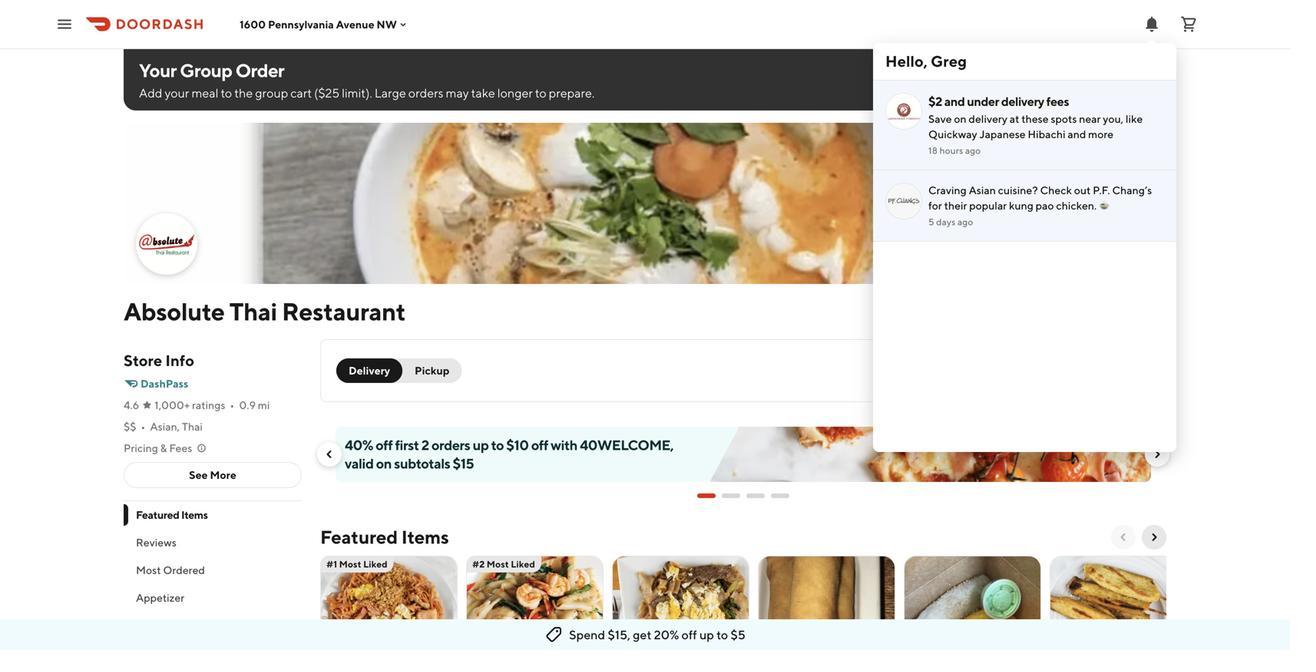 Task type: locate. For each thing, give the bounding box(es) containing it.
up left $5
[[699, 628, 714, 642]]

notification bell image
[[1143, 15, 1161, 33]]

subtotals
[[394, 455, 450, 472]]

on up quickway
[[954, 112, 966, 125]]

see more
[[189, 469, 236, 481]]

appetizer button
[[124, 584, 302, 612]]

select promotional banner element
[[697, 482, 789, 510]]

check
[[1040, 184, 1072, 197]]

may
[[446, 86, 469, 100]]

liked
[[363, 559, 388, 570], [511, 559, 535, 570]]

up up $15 in the bottom of the page
[[473, 437, 489, 453]]

on right valid
[[376, 455, 392, 472]]

store
[[124, 352, 162, 370]]

most down reviews
[[136, 564, 161, 577]]

featured items
[[136, 509, 208, 521], [320, 526, 449, 548]]

orders
[[408, 86, 443, 100], [431, 437, 470, 453]]

0 vertical spatial ago
[[965, 145, 981, 156]]

dashpass
[[141, 377, 188, 390]]

drunken noodle image
[[467, 556, 603, 650]]

1 vertical spatial previous button of carousel image
[[1117, 531, 1130, 544]]

0 vertical spatial next button of carousel image
[[1151, 448, 1163, 461]]

1 horizontal spatial and
[[1068, 128, 1086, 141]]

40%
[[345, 437, 373, 453]]

thai
[[229, 297, 277, 326], [182, 420, 203, 433]]

order up under
[[998, 73, 1032, 87]]

order up group
[[235, 60, 284, 81]]

1,000+
[[155, 399, 190, 412]]

$$
[[124, 420, 136, 433]]

1 vertical spatial on
[[376, 455, 392, 472]]

Pickup radio
[[393, 359, 462, 383]]

up
[[473, 437, 489, 453], [699, 628, 714, 642]]

save
[[928, 112, 952, 125]]

40% off first 2 orders up to $10 off with 40welcome, valid on subtotals $15
[[345, 437, 674, 472]]

and right $2
[[944, 94, 965, 109]]

greg
[[931, 52, 967, 70]]

on inside 40% off first 2 orders up to $10 off with 40welcome, valid on subtotals $15
[[376, 455, 392, 472]]

0 vertical spatial up
[[473, 437, 489, 453]]

1 vertical spatial featured
[[320, 526, 398, 548]]

fees
[[1046, 94, 1069, 109]]

1 vertical spatial and
[[1068, 128, 1086, 141]]

previous button of carousel image
[[323, 448, 336, 461], [1117, 531, 1130, 544]]

most inside #1 most liked button
[[339, 559, 361, 570]]

1 horizontal spatial liked
[[511, 559, 535, 570]]

ago down their
[[957, 217, 973, 227]]

delivery down under
[[969, 112, 1007, 125]]

liked inside button
[[511, 559, 535, 570]]

ago right hours
[[965, 145, 981, 156]]

your
[[165, 86, 189, 100]]

liked right #2
[[511, 559, 535, 570]]

next button of carousel image
[[1151, 448, 1163, 461], [1148, 531, 1160, 544]]

liked for #2 most liked
[[511, 559, 535, 570]]

1 horizontal spatial items
[[401, 526, 449, 548]]

order
[[235, 60, 284, 81], [998, 73, 1032, 87]]

liked down featured items heading
[[363, 559, 388, 570]]

under
[[967, 94, 999, 109]]

0 horizontal spatial thai
[[182, 420, 203, 433]]

to left $5
[[716, 628, 728, 642]]

most right "#1"
[[339, 559, 361, 570]]

ago inside $2 and under delivery fees save on delivery at these spots near you, like quickway japanese hibachi and more 18 hours ago
[[965, 145, 981, 156]]

to left the
[[221, 86, 232, 100]]

1 vertical spatial thai
[[182, 420, 203, 433]]

1 vertical spatial •
[[141, 420, 145, 433]]

group
[[255, 86, 288, 100]]

large
[[375, 86, 406, 100]]

0 vertical spatial previous button of carousel image
[[323, 448, 336, 461]]

2 horizontal spatial most
[[487, 559, 509, 570]]

restaurant
[[282, 297, 406, 326]]

•
[[230, 399, 234, 412], [141, 420, 145, 433]]

ordered
[[163, 564, 205, 577]]

satay image
[[1050, 556, 1186, 650]]

more
[[1088, 128, 1114, 141]]

and down near
[[1068, 128, 1086, 141]]

1 horizontal spatial off
[[531, 437, 548, 453]]

absolute thai restaurant image
[[124, 123, 1166, 284], [137, 215, 196, 273]]

off right 20% at the right of page
[[682, 628, 697, 642]]

1 liked from the left
[[363, 559, 388, 570]]

featured items up reviews
[[136, 509, 208, 521]]

orders inside your group order add your meal to the group cart ($25 limit). large orders may take longer to prepare.
[[408, 86, 443, 100]]

0 vertical spatial items
[[181, 509, 208, 521]]

0 vertical spatial featured items
[[136, 509, 208, 521]]

1 vertical spatial next button of carousel image
[[1148, 531, 1160, 544]]

near
[[1079, 112, 1101, 125]]

to inside 40% off first 2 orders up to $10 off with 40welcome, valid on subtotals $15
[[491, 437, 504, 453]]

p.f.
[[1093, 184, 1110, 197]]

($25
[[314, 86, 340, 100]]

off left the first
[[376, 437, 393, 453]]

1 vertical spatial up
[[699, 628, 714, 642]]

hibachi
[[1028, 128, 1065, 141]]

see
[[189, 469, 208, 481]]

0 horizontal spatial •
[[141, 420, 145, 433]]

1 horizontal spatial featured
[[320, 526, 398, 548]]

orders up $15 in the bottom of the page
[[431, 437, 470, 453]]

4.6
[[124, 399, 139, 412]]

items up reviews 'button'
[[181, 509, 208, 521]]

items down subtotals
[[401, 526, 449, 548]]

previous button of carousel image left "40%"
[[323, 448, 336, 461]]

0 vertical spatial on
[[954, 112, 966, 125]]

featured up #1 most liked
[[320, 526, 398, 548]]

reviews button
[[124, 529, 302, 557]]

ratings
[[192, 399, 225, 412]]

delivery up the at
[[1001, 94, 1044, 109]]

orders inside 40% off first 2 orders up to $10 off with 40welcome, valid on subtotals $15
[[431, 437, 470, 453]]

pao
[[1036, 199, 1054, 212]]

previous button of carousel image up satay image
[[1117, 531, 1130, 544]]

$15
[[453, 455, 474, 472]]

• right $$
[[141, 420, 145, 433]]

featured
[[136, 509, 179, 521], [320, 526, 398, 548]]

hello, greg
[[885, 52, 967, 70]]

0 horizontal spatial order
[[235, 60, 284, 81]]

most ordered
[[136, 564, 205, 577]]

1 vertical spatial ago
[[957, 217, 973, 227]]

absolute thai restaurant
[[124, 297, 406, 326]]

on
[[954, 112, 966, 125], [376, 455, 392, 472]]

info
[[165, 352, 194, 370]]

to right "longer" in the left of the page
[[535, 86, 546, 100]]

1600
[[240, 18, 266, 31]]

1 horizontal spatial order
[[998, 73, 1032, 87]]

up inside 40% off first 2 orders up to $10 off with 40welcome, valid on subtotals $15
[[473, 437, 489, 453]]

0 horizontal spatial on
[[376, 455, 392, 472]]

1 vertical spatial orders
[[431, 437, 470, 453]]

liked inside button
[[363, 559, 388, 570]]

2 liked from the left
[[511, 559, 535, 570]]

most
[[339, 559, 361, 570], [487, 559, 509, 570], [136, 564, 161, 577]]

0 horizontal spatial and
[[944, 94, 965, 109]]

take
[[471, 86, 495, 100]]

off right $10
[[531, 437, 548, 453]]

store info
[[124, 352, 194, 370]]

• left 0.9
[[230, 399, 234, 412]]

1 vertical spatial items
[[401, 526, 449, 548]]

reviews
[[136, 536, 177, 549]]

Delivery radio
[[336, 359, 402, 383]]

spend $15, get 20% off up to $5
[[569, 628, 745, 642]]

pad thai image
[[321, 556, 457, 650]]

invite button
[[1069, 65, 1151, 95]]

0 vertical spatial orders
[[408, 86, 443, 100]]

0 vertical spatial •
[[230, 399, 234, 412]]

#2 most liked
[[472, 559, 535, 570]]

to left $10
[[491, 437, 504, 453]]

0 horizontal spatial most
[[136, 564, 161, 577]]

orders left may
[[408, 86, 443, 100]]

0 vertical spatial featured
[[136, 509, 179, 521]]

avenue
[[336, 18, 374, 31]]

1 horizontal spatial •
[[230, 399, 234, 412]]

1 horizontal spatial up
[[699, 628, 714, 642]]

0 horizontal spatial previous button of carousel image
[[323, 448, 336, 461]]

0 vertical spatial thai
[[229, 297, 277, 326]]

most right #2
[[487, 559, 509, 570]]

order inside the cancel order "button"
[[998, 73, 1032, 87]]

group
[[180, 60, 232, 81]]

open menu image
[[55, 15, 74, 33]]

featured items up #1 most liked
[[320, 526, 449, 548]]

0 horizontal spatial featured items
[[136, 509, 208, 521]]

1 horizontal spatial on
[[954, 112, 966, 125]]

0 horizontal spatial liked
[[363, 559, 388, 570]]

1600 pennsylvania avenue nw
[[240, 18, 397, 31]]

first
[[395, 437, 419, 453]]

1 horizontal spatial featured items
[[320, 526, 449, 548]]

most inside "#2 most liked" button
[[487, 559, 509, 570]]

$5
[[731, 628, 745, 642]]

featured up reviews
[[136, 509, 179, 521]]

to for order
[[221, 86, 232, 100]]

40welcome,
[[580, 437, 674, 453]]

1 vertical spatial featured items
[[320, 526, 449, 548]]

hours
[[939, 145, 963, 156]]

1 horizontal spatial most
[[339, 559, 361, 570]]

#1
[[326, 559, 337, 570]]

0 horizontal spatial up
[[473, 437, 489, 453]]



Task type: describe. For each thing, give the bounding box(es) containing it.
$2 and under delivery fees save on delivery at these spots near you, like quickway japanese hibachi and more 18 hours ago
[[928, 94, 1143, 156]]

up for orders
[[473, 437, 489, 453]]

more
[[210, 469, 236, 481]]

asian
[[969, 184, 996, 197]]

spend
[[569, 628, 605, 642]]

craving asian cuisine? check out p.f. chang's for their popular kung pao chicken. 🍲 5 days ago
[[928, 184, 1152, 227]]

1600 pennsylvania avenue nw button
[[240, 18, 409, 31]]

most inside most ordered button
[[136, 564, 161, 577]]

craving
[[928, 184, 967, 197]]

spots
[[1051, 112, 1077, 125]]

quickway
[[928, 128, 977, 141]]

mango and sticky rice image
[[905, 556, 1040, 650]]

items inside heading
[[401, 526, 449, 548]]

#1 most liked
[[326, 559, 388, 570]]

cart
[[290, 86, 312, 100]]

0 horizontal spatial featured
[[136, 509, 179, 521]]

out
[[1074, 184, 1091, 197]]

mi
[[258, 399, 270, 412]]

20%
[[654, 628, 679, 642]]

to for first
[[491, 437, 504, 453]]

most for #2
[[487, 559, 509, 570]]

meal
[[192, 86, 218, 100]]

hello,
[[885, 52, 928, 70]]

0 vertical spatial delivery
[[1001, 94, 1044, 109]]

valid
[[345, 455, 374, 472]]

order inside your group order add your meal to the group cart ($25 limit). large orders may take longer to prepare.
[[235, 60, 284, 81]]

$$ • asian, thai
[[124, 420, 203, 433]]

0 vertical spatial and
[[944, 94, 965, 109]]

cancel
[[955, 73, 995, 87]]

asian,
[[150, 420, 180, 433]]

popular
[[969, 199, 1007, 212]]

0.9
[[239, 399, 256, 412]]

days
[[936, 217, 956, 227]]

pickup
[[415, 364, 450, 377]]

like
[[1126, 112, 1143, 125]]

most for #1
[[339, 559, 361, 570]]

spring rolls image
[[759, 556, 895, 650]]

#2
[[472, 559, 485, 570]]

pennsylvania
[[268, 18, 334, 31]]

$10
[[506, 437, 529, 453]]

soup button
[[124, 612, 302, 640]]

you,
[[1103, 112, 1123, 125]]

pricing & fees button
[[124, 441, 208, 456]]

your group order add your meal to the group cart ($25 limit). large orders may take longer to prepare.
[[139, 60, 595, 100]]

pad see ew image
[[613, 556, 749, 650]]

japanese
[[979, 128, 1026, 141]]

these
[[1021, 112, 1049, 125]]

chang's
[[1112, 184, 1152, 197]]

see more button
[[124, 463, 301, 488]]

1 horizontal spatial thai
[[229, 297, 277, 326]]

$2
[[928, 94, 942, 109]]

up for off
[[699, 628, 714, 642]]

cancel order
[[955, 73, 1032, 87]]

order methods option group
[[336, 359, 462, 383]]

kung
[[1009, 199, 1033, 212]]

cuisine?
[[998, 184, 1038, 197]]

appetizer
[[136, 592, 184, 604]]

1 vertical spatial delivery
[[969, 112, 1007, 125]]

invite
[[1094, 73, 1126, 87]]

delivery
[[349, 364, 390, 377]]

to for get
[[716, 628, 728, 642]]

0 horizontal spatial items
[[181, 509, 208, 521]]

add
[[139, 86, 162, 100]]

&
[[160, 442, 167, 455]]

cancel order button
[[931, 65, 1057, 95]]

limit).
[[342, 86, 372, 100]]

their
[[944, 199, 967, 212]]

chicken.
[[1056, 199, 1097, 212]]

1,000+ ratings •
[[155, 399, 234, 412]]

featured inside heading
[[320, 526, 398, 548]]

0.9 mi
[[239, 399, 270, 412]]

#1 most liked button
[[320, 556, 458, 650]]

the
[[234, 86, 253, 100]]

soup
[[136, 619, 161, 632]]

at
[[1010, 112, 1019, 125]]

absolute
[[124, 297, 225, 326]]

for
[[928, 199, 942, 212]]

2 horizontal spatial off
[[682, 628, 697, 642]]

🍲
[[1099, 199, 1110, 212]]

0 items, open order cart image
[[1179, 15, 1198, 33]]

featured items heading
[[320, 525, 449, 550]]

0 horizontal spatial off
[[376, 437, 393, 453]]

1 horizontal spatial previous button of carousel image
[[1117, 531, 1130, 544]]

$15,
[[608, 628, 630, 642]]

liked for #1 most liked
[[363, 559, 388, 570]]

your
[[139, 60, 177, 81]]

most ordered button
[[124, 557, 302, 584]]

5
[[928, 217, 934, 227]]

pricing & fees
[[124, 442, 192, 455]]

#2 most liked button
[[466, 556, 604, 650]]

on inside $2 and under delivery fees save on delivery at these spots near you, like quickway japanese hibachi and more 18 hours ago
[[954, 112, 966, 125]]

fees
[[169, 442, 192, 455]]

longer
[[497, 86, 533, 100]]

pricing
[[124, 442, 158, 455]]

nw
[[377, 18, 397, 31]]

ago inside craving asian cuisine? check out p.f. chang's for their popular kung pao chicken. 🍲 5 days ago
[[957, 217, 973, 227]]

with
[[551, 437, 577, 453]]



Task type: vqa. For each thing, say whether or not it's contained in the screenshot.
the leftmost 'Thai'
yes



